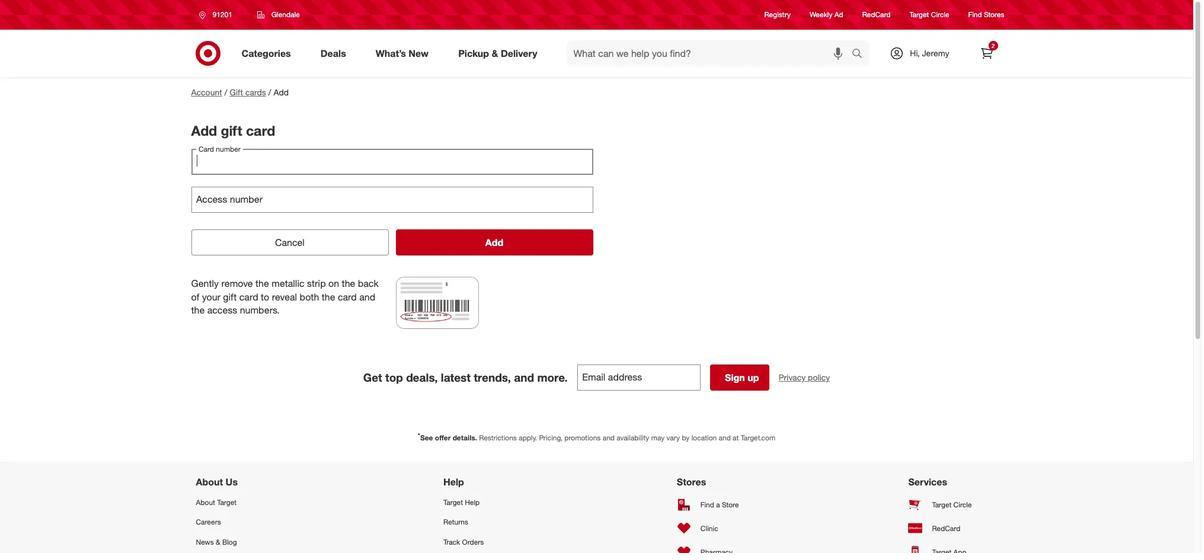 Task type: locate. For each thing, give the bounding box(es) containing it.
target circle up the hi, jeremy
[[910, 10, 949, 19]]

1 vertical spatial help
[[465, 498, 480, 507]]

redcard right ad
[[862, 10, 891, 19]]

trends,
[[474, 371, 511, 384]]

1 vertical spatial about
[[196, 498, 215, 507]]

clinic
[[701, 524, 718, 533]]

add inside button
[[485, 236, 503, 248]]

and
[[359, 291, 375, 303], [514, 371, 534, 384], [603, 433, 615, 442], [719, 433, 731, 442]]

the up the to at bottom
[[256, 277, 269, 289]]

0 horizontal spatial redcard
[[862, 10, 891, 19]]

gently remove the metallic strip on the back of your gift card to reveal both the card and the access numbers.
[[191, 277, 379, 316]]

stores up 2
[[984, 10, 1004, 19]]

2 horizontal spatial add
[[485, 236, 503, 248]]

at
[[733, 433, 739, 442]]

apply.
[[519, 433, 537, 442]]

1 / from the left
[[224, 87, 227, 97]]

of
[[191, 291, 199, 303]]

redcard
[[862, 10, 891, 19], [932, 524, 961, 533]]

0 vertical spatial help
[[443, 476, 464, 488]]

1 vertical spatial find
[[701, 500, 714, 509]]

1 vertical spatial stores
[[677, 476, 706, 488]]

careers
[[196, 518, 221, 527]]

about for about us
[[196, 476, 223, 488]]

1 vertical spatial add
[[191, 122, 217, 139]]

card down cards
[[246, 122, 275, 139]]

both
[[300, 291, 319, 303]]

what's
[[376, 47, 406, 59]]

1 vertical spatial redcard link
[[908, 517, 997, 540]]

find left the a
[[701, 500, 714, 509]]

about up about target
[[196, 476, 223, 488]]

card
[[246, 122, 275, 139], [239, 291, 258, 303], [338, 291, 357, 303]]

card down on
[[338, 291, 357, 303]]

help
[[443, 476, 464, 488], [465, 498, 480, 507]]

0 horizontal spatial &
[[216, 537, 220, 546]]

/ right cards
[[268, 87, 271, 97]]

2 about from the top
[[196, 498, 215, 507]]

target circle link up the hi, jeremy
[[910, 10, 949, 20]]

2 vertical spatial add
[[485, 236, 503, 248]]

track
[[443, 537, 460, 546]]

0 vertical spatial add
[[274, 87, 289, 97]]

0 vertical spatial &
[[492, 47, 498, 59]]

target
[[910, 10, 929, 19], [217, 498, 237, 507], [443, 498, 463, 507], [932, 500, 952, 509]]

0 horizontal spatial stores
[[677, 476, 706, 488]]

0 vertical spatial about
[[196, 476, 223, 488]]

back
[[358, 277, 379, 289]]

gift
[[221, 122, 242, 139], [223, 291, 237, 303]]

& right pickup
[[492, 47, 498, 59]]

the right on
[[342, 277, 355, 289]]

track orders
[[443, 537, 484, 546]]

1 horizontal spatial /
[[268, 87, 271, 97]]

0 vertical spatial redcard link
[[862, 10, 891, 20]]

0 vertical spatial gift
[[221, 122, 242, 139]]

1 vertical spatial redcard
[[932, 524, 961, 533]]

/
[[224, 87, 227, 97], [268, 87, 271, 97]]

1 horizontal spatial find
[[968, 10, 982, 19]]

find up the 2 link
[[968, 10, 982, 19]]

about
[[196, 476, 223, 488], [196, 498, 215, 507]]

the down on
[[322, 291, 335, 303]]

*
[[418, 432, 420, 439]]

0 horizontal spatial redcard link
[[862, 10, 891, 20]]

help up the returns "link" at the left bottom of the page
[[465, 498, 480, 507]]

search button
[[847, 40, 875, 69]]

1 vertical spatial gift
[[223, 291, 237, 303]]

glendale button
[[249, 4, 308, 25]]

account / gift cards / add
[[191, 87, 289, 97]]

redcard link right ad
[[862, 10, 891, 20]]

0 horizontal spatial find
[[701, 500, 714, 509]]

sign up
[[725, 372, 759, 384]]

1 horizontal spatial redcard link
[[908, 517, 997, 540]]

about us
[[196, 476, 238, 488]]

2 / from the left
[[268, 87, 271, 97]]

redcard link
[[862, 10, 891, 20], [908, 517, 997, 540]]

None telephone field
[[191, 149, 593, 175], [191, 187, 593, 213], [191, 149, 593, 175], [191, 187, 593, 213]]

more.
[[537, 371, 568, 384]]

clinic link
[[677, 517, 750, 540]]

what's new link
[[366, 40, 444, 66]]

the
[[256, 277, 269, 289], [342, 277, 355, 289], [322, 291, 335, 303], [191, 304, 205, 316]]

find
[[968, 10, 982, 19], [701, 500, 714, 509]]

gift down 'gift'
[[221, 122, 242, 139]]

about for about target
[[196, 498, 215, 507]]

/ left 'gift'
[[224, 87, 227, 97]]

sign
[[725, 372, 745, 384]]

& left blog
[[216, 537, 220, 546]]

What can we help you find? suggestions appear below search field
[[566, 40, 855, 66]]

1 horizontal spatial &
[[492, 47, 498, 59]]

gently
[[191, 277, 219, 289]]

0 vertical spatial redcard
[[862, 10, 891, 19]]

about inside about target link
[[196, 498, 215, 507]]

and left at
[[719, 433, 731, 442]]

add
[[274, 87, 289, 97], [191, 122, 217, 139], [485, 236, 503, 248]]

news & blog
[[196, 537, 237, 546]]

stores
[[984, 10, 1004, 19], [677, 476, 706, 488]]

gift cards link
[[230, 87, 266, 97]]

1 vertical spatial &
[[216, 537, 220, 546]]

&
[[492, 47, 498, 59], [216, 537, 220, 546]]

deals,
[[406, 371, 438, 384]]

may
[[651, 433, 665, 442]]

categories
[[242, 47, 291, 59]]

find stores link
[[968, 10, 1004, 20]]

and down back
[[359, 291, 375, 303]]

91201 button
[[191, 4, 245, 25]]

1 horizontal spatial circle
[[954, 500, 972, 509]]

vary
[[667, 433, 680, 442]]

get top deals, latest trends, and more.
[[363, 371, 568, 384]]

to
[[261, 291, 269, 303]]

deals
[[321, 47, 346, 59]]

target circle down services
[[932, 500, 972, 509]]

1 vertical spatial target circle
[[932, 500, 972, 509]]

0 horizontal spatial /
[[224, 87, 227, 97]]

1 horizontal spatial redcard
[[932, 524, 961, 533]]

gift down remove
[[223, 291, 237, 303]]

None text field
[[577, 365, 701, 391]]

0 horizontal spatial circle
[[931, 10, 949, 19]]

0 vertical spatial find
[[968, 10, 982, 19]]

1 about from the top
[[196, 476, 223, 488]]

help up "target help"
[[443, 476, 464, 488]]

target circle link down services
[[908, 493, 997, 517]]

deals link
[[310, 40, 361, 66]]

account link
[[191, 87, 222, 97]]

0 horizontal spatial add
[[191, 122, 217, 139]]

0 vertical spatial stores
[[984, 10, 1004, 19]]

the down of
[[191, 304, 205, 316]]

redcard link down services
[[908, 517, 997, 540]]

target help
[[443, 498, 480, 507]]

store
[[722, 500, 739, 509]]

redcard down services
[[932, 524, 961, 533]]

find a store link
[[677, 493, 750, 517]]

registry
[[764, 10, 791, 19]]

1 horizontal spatial stores
[[984, 10, 1004, 19]]

find for find stores
[[968, 10, 982, 19]]

stores up 'find a store' link
[[677, 476, 706, 488]]

target up returns at the left of the page
[[443, 498, 463, 507]]

about up careers
[[196, 498, 215, 507]]

1 horizontal spatial help
[[465, 498, 480, 507]]



Task type: describe. For each thing, give the bounding box(es) containing it.
strip
[[307, 277, 326, 289]]

remove
[[221, 277, 253, 289]]

target.com
[[741, 433, 775, 442]]

location
[[692, 433, 717, 442]]

cancel button
[[191, 229, 389, 255]]

delivery
[[501, 47, 537, 59]]

0 vertical spatial target circle
[[910, 10, 949, 19]]

gift
[[230, 87, 243, 97]]

* see offer details. restrictions apply. pricing, promotions and availability may vary by location and at target.com
[[418, 432, 775, 442]]

latest
[[441, 371, 471, 384]]

up
[[748, 372, 759, 384]]

cancel
[[275, 236, 305, 248]]

target down us
[[217, 498, 237, 507]]

find for find a store
[[701, 500, 714, 509]]

about target link
[[196, 493, 285, 512]]

pickup
[[458, 47, 489, 59]]

categories link
[[231, 40, 306, 66]]

what's new
[[376, 47, 429, 59]]

& for news
[[216, 537, 220, 546]]

a
[[716, 500, 720, 509]]

on
[[328, 277, 339, 289]]

gift inside 'gently remove the metallic strip on the back of your gift card to reveal both the card and the access numbers.'
[[223, 291, 237, 303]]

1 vertical spatial circle
[[954, 500, 972, 509]]

get
[[363, 371, 382, 384]]

account
[[191, 87, 222, 97]]

search
[[847, 48, 875, 60]]

0 horizontal spatial help
[[443, 476, 464, 488]]

weekly
[[810, 10, 833, 19]]

target down services
[[932, 500, 952, 509]]

weekly ad link
[[810, 10, 843, 20]]

1 vertical spatial target circle link
[[908, 493, 997, 517]]

target help link
[[443, 493, 519, 512]]

1 horizontal spatial add
[[274, 87, 289, 97]]

us
[[226, 476, 238, 488]]

your
[[202, 291, 220, 303]]

hi, jeremy
[[910, 48, 949, 58]]

news & blog link
[[196, 532, 285, 552]]

returns link
[[443, 512, 519, 532]]

orders
[[462, 537, 484, 546]]

restrictions
[[479, 433, 517, 442]]

weekly ad
[[810, 10, 843, 19]]

services
[[908, 476, 947, 488]]

91201
[[213, 10, 232, 19]]

and left availability
[[603, 433, 615, 442]]

numbers.
[[240, 304, 280, 316]]

add button
[[396, 229, 593, 255]]

and left more.
[[514, 371, 534, 384]]

2
[[992, 42, 995, 49]]

pickup & delivery
[[458, 47, 537, 59]]

availability
[[617, 433, 649, 442]]

returns
[[443, 518, 468, 527]]

0 vertical spatial circle
[[931, 10, 949, 19]]

find a store
[[701, 500, 739, 509]]

ad
[[835, 10, 843, 19]]

top
[[385, 371, 403, 384]]

metallic
[[272, 277, 304, 289]]

pickup & delivery link
[[448, 40, 552, 66]]

by
[[682, 433, 690, 442]]

and inside 'gently remove the metallic strip on the back of your gift card to reveal both the card and the access numbers.'
[[359, 291, 375, 303]]

privacy policy link
[[779, 372, 830, 384]]

promotions
[[565, 433, 601, 442]]

blog
[[222, 537, 237, 546]]

gift card number locations image image
[[396, 277, 479, 329]]

track orders link
[[443, 532, 519, 552]]

reveal
[[272, 291, 297, 303]]

about target
[[196, 498, 237, 507]]

news
[[196, 537, 214, 546]]

add for add button
[[485, 236, 503, 248]]

pricing,
[[539, 433, 563, 442]]

access
[[207, 304, 237, 316]]

cards
[[245, 87, 266, 97]]

policy
[[808, 372, 830, 382]]

hi,
[[910, 48, 920, 58]]

new
[[409, 47, 429, 59]]

see
[[420, 433, 433, 442]]

details.
[[453, 433, 477, 442]]

target up the hi,
[[910, 10, 929, 19]]

& for pickup
[[492, 47, 498, 59]]

card left the to at bottom
[[239, 291, 258, 303]]

add for add gift card
[[191, 122, 217, 139]]

jeremy
[[922, 48, 949, 58]]

sign up button
[[710, 365, 769, 391]]

privacy policy
[[779, 372, 830, 382]]

2 link
[[974, 40, 1000, 66]]

target circle inside 'link'
[[932, 500, 972, 509]]

0 vertical spatial target circle link
[[910, 10, 949, 20]]

add gift card
[[191, 122, 275, 139]]

find stores
[[968, 10, 1004, 19]]

offer
[[435, 433, 451, 442]]

privacy
[[779, 372, 806, 382]]

careers link
[[196, 512, 285, 532]]



Task type: vqa. For each thing, say whether or not it's contained in the screenshot.
the bottom Find
yes



